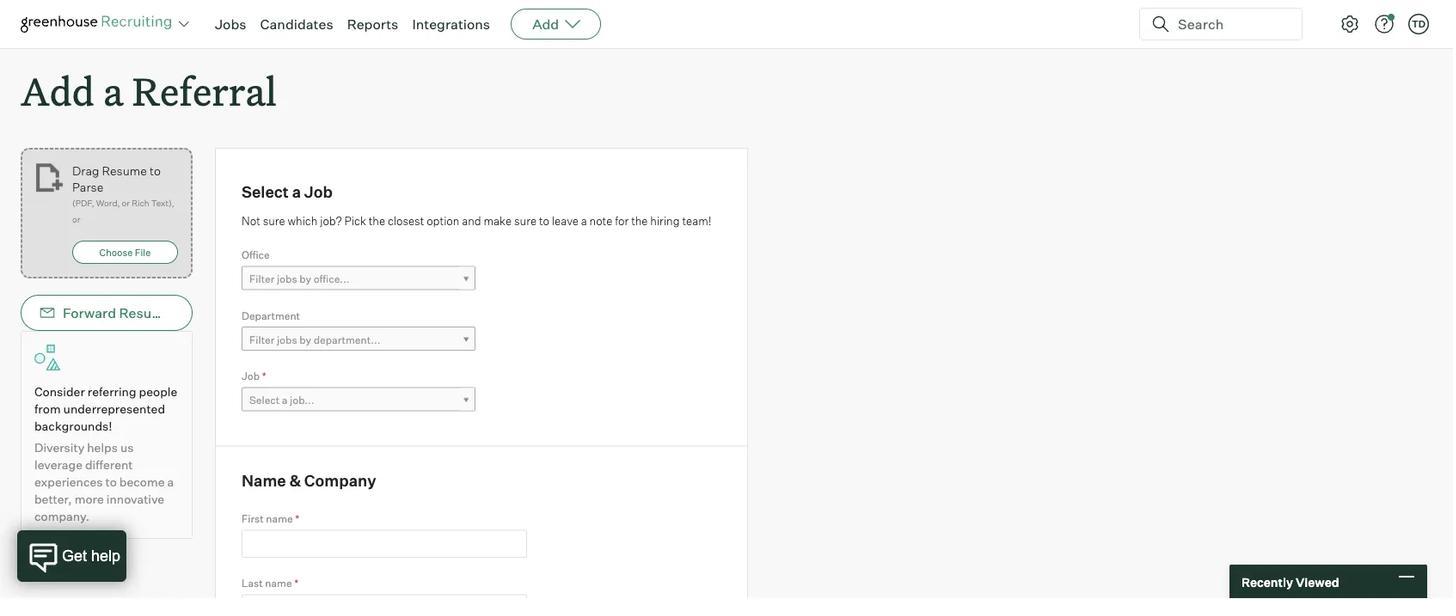 Task type: locate. For each thing, give the bounding box(es) containing it.
(pdf,
[[72, 198, 94, 209]]

2 jobs from the top
[[277, 333, 297, 346]]

job up select a job...
[[242, 370, 260, 383]]

jobs link
[[215, 15, 246, 33]]

0 horizontal spatial sure
[[263, 214, 285, 228]]

jobs inside "link"
[[277, 273, 297, 286]]

jobs down department
[[277, 333, 297, 346]]

the
[[369, 214, 385, 228], [631, 214, 648, 228]]

department...
[[314, 333, 380, 346]]

resume for drag
[[102, 163, 147, 178]]

a inside select a job... "link"
[[282, 394, 288, 407]]

a
[[103, 65, 123, 116], [292, 182, 301, 201], [581, 214, 587, 228], [282, 394, 288, 407], [167, 475, 174, 490]]

office
[[242, 249, 270, 262]]

* down &
[[295, 513, 299, 526]]

text),
[[151, 198, 174, 209]]

select up not
[[242, 182, 289, 201]]

name right last
[[265, 577, 292, 590]]

1 horizontal spatial sure
[[514, 214, 537, 228]]

which
[[288, 214, 318, 228]]

filter jobs by department...
[[249, 333, 380, 346]]

Top navigation search text field
[[1171, 7, 1292, 41]]

add inside 'add' popup button
[[532, 15, 559, 33]]

reports link
[[347, 15, 398, 33]]

filter down department
[[249, 333, 275, 346]]

add for add a referral
[[21, 65, 94, 116]]

file
[[135, 247, 151, 258]]

job
[[304, 182, 333, 201], [242, 370, 260, 383]]

by inside "link"
[[299, 273, 311, 286]]

0 horizontal spatial or
[[72, 214, 80, 225]]

forward resume via email
[[63, 305, 232, 322]]

by left department...
[[299, 333, 311, 346]]

select down job *
[[249, 394, 280, 407]]

sure
[[263, 214, 285, 228], [514, 214, 537, 228]]

1 horizontal spatial the
[[631, 214, 648, 228]]

a inside the consider referring people from underrepresented backgrounds! diversity helps us leverage different experiences to become a better, more innovative company.
[[167, 475, 174, 490]]

1 horizontal spatial or
[[122, 198, 130, 209]]

* right last
[[294, 577, 299, 590]]

add for add
[[532, 15, 559, 33]]

2 by from the top
[[299, 333, 311, 346]]

name for first
[[266, 513, 293, 526]]

filter for filter jobs by department...
[[249, 333, 275, 346]]

1 vertical spatial add
[[21, 65, 94, 116]]

0 horizontal spatial add
[[21, 65, 94, 116]]

a for referral
[[103, 65, 123, 116]]

1 vertical spatial jobs
[[277, 333, 297, 346]]

None text field
[[242, 530, 527, 558], [242, 595, 527, 599], [242, 530, 527, 558], [242, 595, 527, 599]]

1 vertical spatial job
[[242, 370, 260, 383]]

to down different
[[105, 475, 117, 490]]

job *
[[242, 370, 266, 383]]

* up select a job...
[[262, 370, 266, 383]]

0 vertical spatial jobs
[[277, 273, 297, 286]]

helps
[[87, 440, 118, 455]]

a for job...
[[282, 394, 288, 407]]

and
[[462, 214, 481, 228]]

resume left via
[[119, 305, 172, 322]]

0 horizontal spatial job
[[242, 370, 260, 383]]

1 horizontal spatial job
[[304, 182, 333, 201]]

2 vertical spatial to
[[105, 475, 117, 490]]

1 vertical spatial by
[[299, 333, 311, 346]]

rich
[[132, 198, 149, 209]]

filter down office
[[249, 273, 275, 286]]

last
[[242, 577, 263, 590]]

diversity
[[34, 440, 84, 455]]

select
[[242, 182, 289, 201], [249, 394, 280, 407]]

select inside "link"
[[249, 394, 280, 407]]

sure right not
[[263, 214, 285, 228]]

&
[[289, 471, 301, 491]]

forward resume via email button
[[21, 295, 232, 331]]

referring
[[88, 385, 136, 400]]

name for last
[[265, 577, 292, 590]]

resume for forward
[[119, 305, 172, 322]]

us
[[120, 440, 134, 455]]

recently viewed
[[1242, 575, 1339, 590]]

0 vertical spatial filter
[[249, 273, 275, 286]]

consider referring people from underrepresented backgrounds! diversity helps us leverage different experiences to become a better, more innovative company.
[[34, 385, 177, 524]]

1 filter from the top
[[249, 273, 275, 286]]

recently
[[1242, 575, 1293, 590]]

to inside drag resume to parse (pdf, word, or rich text), or
[[150, 163, 161, 178]]

the right for
[[631, 214, 648, 228]]

name
[[266, 513, 293, 526], [265, 577, 292, 590]]

1 vertical spatial or
[[72, 214, 80, 225]]

2 filter from the top
[[249, 333, 275, 346]]

jobs up department
[[277, 273, 297, 286]]

option
[[427, 214, 459, 228]]

filter
[[249, 273, 275, 286], [249, 333, 275, 346]]

1 vertical spatial *
[[295, 513, 299, 526]]

hiring
[[650, 214, 680, 228]]

department
[[242, 309, 300, 322]]

select a job... link
[[242, 388, 476, 412]]

jobs
[[215, 15, 246, 33]]

to
[[150, 163, 161, 178], [539, 214, 549, 228], [105, 475, 117, 490]]

to left the leave
[[539, 214, 549, 228]]

resume up rich
[[102, 163, 147, 178]]

select a job
[[242, 182, 333, 201]]

1 vertical spatial filter
[[249, 333, 275, 346]]

0 vertical spatial or
[[122, 198, 130, 209]]

0 vertical spatial add
[[532, 15, 559, 33]]

or left rich
[[122, 198, 130, 209]]

* for first name *
[[295, 513, 299, 526]]

resume inside drag resume to parse (pdf, word, or rich text), or
[[102, 163, 147, 178]]

the right pick at the top
[[369, 214, 385, 228]]

jobs
[[277, 273, 297, 286], [277, 333, 297, 346]]

1 vertical spatial name
[[265, 577, 292, 590]]

1 sure from the left
[[263, 214, 285, 228]]

1 vertical spatial resume
[[119, 305, 172, 322]]

underrepresented
[[63, 402, 165, 417]]

resume
[[102, 163, 147, 178], [119, 305, 172, 322]]

resume inside button
[[119, 305, 172, 322]]

people
[[139, 385, 177, 400]]

name right first
[[266, 513, 293, 526]]

1 vertical spatial to
[[539, 214, 549, 228]]

2 vertical spatial *
[[294, 577, 299, 590]]

or
[[122, 198, 130, 209], [72, 214, 80, 225]]

by left office...
[[299, 273, 311, 286]]

0 vertical spatial name
[[266, 513, 293, 526]]

job up job?
[[304, 182, 333, 201]]

1 by from the top
[[299, 273, 311, 286]]

closest
[[388, 214, 424, 228]]

add a referral
[[21, 65, 277, 116]]

2 horizontal spatial to
[[539, 214, 549, 228]]

by for department...
[[299, 333, 311, 346]]

td button
[[1405, 10, 1433, 38]]

*
[[262, 370, 266, 383], [295, 513, 299, 526], [294, 577, 299, 590]]

2 the from the left
[[631, 214, 648, 228]]

filter jobs by office...
[[249, 273, 349, 286]]

1 horizontal spatial to
[[150, 163, 161, 178]]

0 vertical spatial resume
[[102, 163, 147, 178]]

0 vertical spatial job
[[304, 182, 333, 201]]

for
[[615, 214, 629, 228]]

forward
[[63, 305, 116, 322]]

0 horizontal spatial the
[[369, 214, 385, 228]]

by
[[299, 273, 311, 286], [299, 333, 311, 346]]

to up text),
[[150, 163, 161, 178]]

filter inside "link"
[[249, 273, 275, 286]]

from
[[34, 402, 61, 417]]

1 horizontal spatial add
[[532, 15, 559, 33]]

sure right make
[[514, 214, 537, 228]]

1 vertical spatial select
[[249, 394, 280, 407]]

or down (pdf,
[[72, 214, 80, 225]]

1 jobs from the top
[[277, 273, 297, 286]]

0 vertical spatial by
[[299, 273, 311, 286]]

* for last name *
[[294, 577, 299, 590]]

0 horizontal spatial to
[[105, 475, 117, 490]]

0 vertical spatial to
[[150, 163, 161, 178]]

0 vertical spatial select
[[242, 182, 289, 201]]

add button
[[511, 9, 601, 40]]

add
[[532, 15, 559, 33], [21, 65, 94, 116]]



Task type: vqa. For each thing, say whether or not it's contained in the screenshot.
the "Candidate"
no



Task type: describe. For each thing, give the bounding box(es) containing it.
innovative
[[106, 492, 164, 507]]

drag resume to parse (pdf, word, or rich text), or
[[72, 163, 174, 225]]

select a job...
[[249, 394, 314, 407]]

company
[[304, 471, 376, 491]]

choose file
[[99, 247, 151, 258]]

filter jobs by office... link
[[242, 266, 476, 291]]

candidates
[[260, 15, 333, 33]]

by for office...
[[299, 273, 311, 286]]

experiences
[[34, 475, 103, 490]]

via
[[175, 305, 193, 322]]

job...
[[290, 394, 314, 407]]

team!
[[682, 214, 712, 228]]

configure image
[[1340, 14, 1360, 34]]

integrations
[[412, 15, 490, 33]]

integrations link
[[412, 15, 490, 33]]

jobs for office
[[277, 273, 297, 286]]

drag
[[72, 163, 99, 178]]

last name *
[[242, 577, 299, 590]]

email
[[196, 305, 232, 322]]

switch applications image
[[177, 15, 191, 33]]

viewed
[[1296, 575, 1339, 590]]

more
[[75, 492, 104, 507]]

1 the from the left
[[369, 214, 385, 228]]

backgrounds!
[[34, 419, 112, 434]]

2 sure from the left
[[514, 214, 537, 228]]

note
[[590, 214, 613, 228]]

leverage
[[34, 458, 83, 473]]

referral
[[132, 65, 277, 116]]

not
[[242, 214, 260, 228]]

first name *
[[242, 513, 299, 526]]

name
[[242, 471, 286, 491]]

td button
[[1408, 14, 1429, 34]]

different
[[85, 458, 133, 473]]

filter for filter jobs by office...
[[249, 273, 275, 286]]

not sure which job? pick the closest option and make sure to leave a note for the hiring team!
[[242, 214, 712, 228]]

name & company
[[242, 471, 376, 491]]

choose
[[99, 247, 133, 258]]

word,
[[96, 198, 120, 209]]

company.
[[34, 509, 90, 524]]

office...
[[314, 273, 349, 286]]

filter jobs by department... link
[[242, 327, 476, 352]]

become
[[119, 475, 165, 490]]

consider
[[34, 385, 85, 400]]

a for job
[[292, 182, 301, 201]]

candidates link
[[260, 15, 333, 33]]

select for select a job
[[242, 182, 289, 201]]

better,
[[34, 492, 72, 507]]

first
[[242, 513, 264, 526]]

switch applications element
[[174, 14, 194, 34]]

make
[[484, 214, 512, 228]]

leave
[[552, 214, 579, 228]]

reports
[[347, 15, 398, 33]]

jobs for department
[[277, 333, 297, 346]]

0 vertical spatial *
[[262, 370, 266, 383]]

parse
[[72, 179, 103, 194]]

td
[[1412, 18, 1426, 30]]

job?
[[320, 214, 342, 228]]

select for select a job...
[[249, 394, 280, 407]]

pick
[[344, 214, 366, 228]]

to inside the consider referring people from underrepresented backgrounds! diversity helps us leverage different experiences to become a better, more innovative company.
[[105, 475, 117, 490]]



